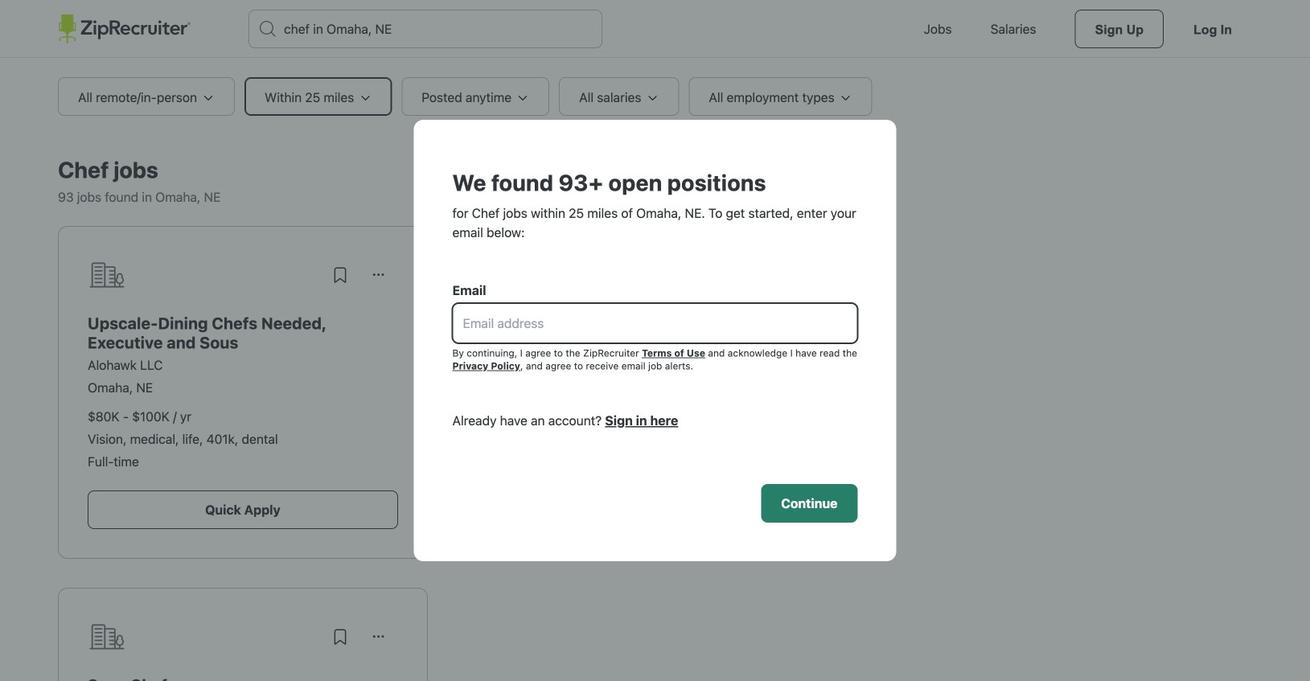 Task type: locate. For each thing, give the bounding box(es) containing it.
1 job card menu element from the top
[[360, 272, 398, 288]]

upscale-dining chefs needed, executive and sous element
[[88, 314, 398, 352]]

1 vertical spatial save job for later image
[[331, 628, 350, 647]]

0 vertical spatial save job for later image
[[331, 266, 350, 285]]

job card menu element for sous chef element
[[360, 634, 398, 650]]

2 job card menu element from the top
[[360, 634, 398, 650]]

1 vertical spatial job card menu element
[[360, 634, 398, 650]]

0 vertical spatial job card menu element
[[360, 272, 398, 288]]

1 save job for later image from the top
[[331, 266, 350, 285]]

job card menu element
[[360, 272, 398, 288], [360, 634, 398, 650]]

ziprecruiter image
[[58, 14, 191, 43]]

save job for later image
[[331, 266, 350, 285], [331, 628, 350, 647]]

2 save job for later image from the top
[[331, 628, 350, 647]]

we found 93+ open positions dialog
[[0, 0, 1311, 682]]

save job for later image for job card menu element for sous chef element
[[331, 628, 350, 647]]



Task type: vqa. For each thing, say whether or not it's contained in the screenshot.
salaries corresponding to anytime
no



Task type: describe. For each thing, give the bounding box(es) containing it.
Search job title or keyword search field
[[249, 10, 602, 47]]

job card menu element for upscale-dining chefs needed, executive and sous element
[[360, 272, 398, 288]]

main element
[[58, 0, 1253, 58]]

sous chef element
[[88, 676, 398, 682]]

save job for later image for job card menu element for upscale-dining chefs needed, executive and sous element
[[331, 266, 350, 285]]

Email address text field
[[453, 304, 857, 343]]



